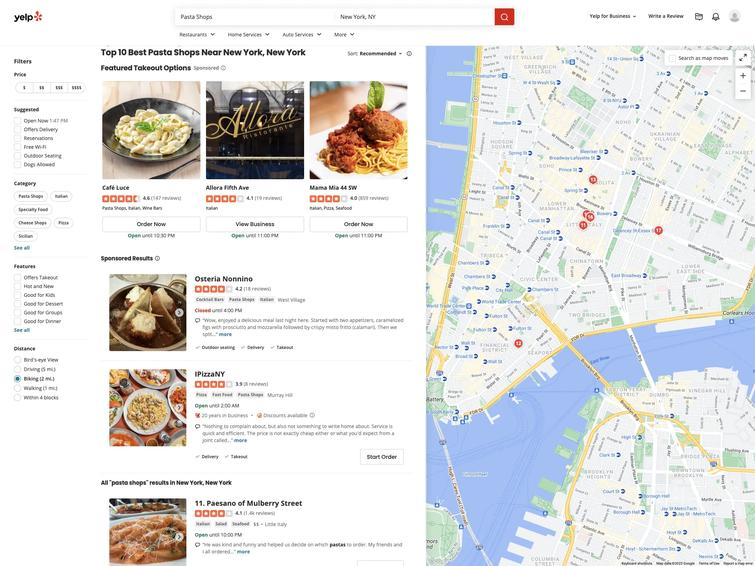 Task type: locate. For each thing, give the bounding box(es) containing it.
suggested
[[14, 106, 39, 113]]

16 chevron right v2 image for pasta shops
[[150, 41, 155, 47]]

all for features
[[24, 327, 30, 334]]

in right results
[[170, 479, 175, 488]]

previous image for ipizzany
[[112, 404, 121, 412]]

more down the efficient.
[[234, 437, 247, 444]]

offers takeout
[[24, 274, 58, 281]]

open down italian, pizza, seafood on the left top of the page
[[335, 232, 348, 239]]

osteria nonnino image
[[109, 274, 186, 351]]

option group
[[12, 346, 87, 404]]

cocktail bars link
[[195, 297, 225, 304]]

services for auto services
[[295, 31, 314, 38]]

map for moves
[[702, 55, 712, 61]]

20 years in business
[[202, 413, 248, 419]]

2 next image from the top
[[175, 533, 184, 542]]

was
[[212, 542, 221, 549]]

1 horizontal spatial outdoor
[[202, 345, 219, 351]]

italian button left salad "button"
[[195, 521, 211, 528]]

0 horizontal spatial in
[[170, 479, 175, 488]]

1 horizontal spatial restaurants link
[[174, 25, 222, 46]]

0 horizontal spatial 4.1
[[236, 510, 242, 517]]

1 horizontal spatial business
[[610, 13, 631, 19]]

slideshow element for ipizzany
[[109, 370, 186, 447]]

café
[[102, 184, 115, 192]]

outdoor for outdoor seating
[[24, 152, 43, 159]]

24 chevron down v2 image inside more link
[[348, 30, 357, 39]]

2 vertical spatial pasta shops button
[[237, 392, 265, 399]]

1 vertical spatial more
[[234, 437, 247, 444]]

report
[[724, 562, 734, 566]]

bars down the (147
[[153, 205, 162, 211]]

0 vertical spatial in
[[222, 413, 227, 419]]

open until 11:00 pm
[[232, 232, 279, 239], [335, 232, 382, 239]]

1 order now from the left
[[137, 221, 166, 229]]

free
[[24, 144, 34, 150]]

and down the delicious
[[247, 324, 256, 331]]

0 vertical spatial outdoor
[[24, 152, 43, 159]]

0 horizontal spatial yelp
[[101, 41, 110, 47]]

0 vertical spatial business
[[610, 13, 631, 19]]

reviews) for 3.9 (8 reviews)
[[249, 381, 268, 388]]

paesano of mulberry street image
[[109, 499, 186, 567]]

pasta shops link
[[158, 41, 183, 47], [228, 297, 256, 304], [237, 392, 265, 399]]

16 years in business v2 image
[[195, 413, 200, 419]]

0 vertical spatial restaurants
[[180, 31, 207, 38]]

also
[[277, 423, 286, 430]]

0 horizontal spatial delivery
[[39, 126, 58, 133]]

sponsored down top 10 best pasta shops near new york, new york
[[194, 65, 219, 71]]

2 open until 11:00 pm from the left
[[335, 232, 382, 239]]

with up misto
[[329, 317, 339, 324]]

kind
[[222, 542, 232, 549]]

3 good from the top
[[24, 309, 36, 316]]

a right write at the top right of the page
[[663, 13, 666, 19]]

1 vertical spatial next image
[[175, 533, 184, 542]]

delivery down open now 1:47 pm
[[39, 126, 58, 133]]

all right i
[[205, 549, 210, 556]]

reviews) right (18
[[252, 286, 271, 292]]

sponsored for sponsored
[[194, 65, 219, 71]]

0 horizontal spatial 16 chevron right v2 image
[[113, 41, 118, 47]]

(1.4k
[[244, 510, 255, 517]]

mi.)
[[47, 366, 55, 373], [45, 376, 54, 382], [49, 385, 57, 392]]

2 see from the top
[[14, 327, 23, 334]]

1 vertical spatial see
[[14, 327, 23, 334]]

16 speech v2 image
[[195, 318, 200, 324], [195, 424, 200, 430]]

italian link left west
[[259, 297, 275, 304]]

for left 16 chevron down v2 icon
[[602, 13, 608, 19]]

for for dinner
[[38, 318, 44, 325]]

pizza button left fast
[[195, 392, 208, 399]]

4.1 (19 reviews)
[[247, 195, 282, 202]]

reviews) for 4.0 (859 reviews)
[[370, 195, 389, 202]]

mulberry
[[247, 499, 279, 509]]

italian, left wine at the top of page
[[128, 205, 141, 211]]

1 horizontal spatial italian link
[[259, 297, 275, 304]]

see all
[[14, 245, 30, 251], [14, 327, 30, 334]]

sort:
[[348, 50, 358, 57]]

bars
[[153, 205, 162, 211], [214, 297, 224, 303]]

1 see all from the top
[[14, 245, 30, 251]]

0 vertical spatial more
[[219, 331, 232, 338]]

about.
[[356, 423, 370, 430]]

see all for category
[[14, 245, 30, 251]]

order down 4.0
[[344, 221, 360, 229]]

seafood down (1.4k on the bottom
[[232, 522, 249, 528]]

"he
[[203, 542, 211, 549]]

24 chevron down v2 image for home services
[[263, 30, 272, 39]]

16 info v2 image right 16 chevron down v2 image
[[407, 51, 412, 57]]

4 good from the top
[[24, 318, 36, 325]]

(147
[[151, 195, 161, 202]]

yelp inside yelp for business "button"
[[590, 13, 600, 19]]

biking
[[24, 376, 38, 382]]

4.1 star rating image
[[206, 195, 244, 202], [195, 511, 233, 518]]

1 vertical spatial view
[[48, 357, 58, 363]]

info icon image
[[310, 413, 315, 419], [310, 413, 315, 419]]

mi.) for walking (1 mi.)
[[49, 385, 57, 392]]

None field
[[181, 13, 329, 21], [341, 13, 489, 21]]

call me pasta image
[[512, 337, 526, 351]]

pasta shops inside group
[[19, 193, 43, 199]]

pasta left shops,
[[102, 205, 113, 211]]

group containing features
[[12, 263, 87, 334]]

pasta shops up specialty food
[[19, 193, 43, 199]]

0 horizontal spatial restaurants link
[[121, 41, 147, 47]]

pasta shops link down 3.9 (8 reviews)
[[237, 392, 265, 399]]

see all down sicilian button
[[14, 245, 30, 251]]

1 horizontal spatial order now link
[[310, 217, 408, 232]]

0 vertical spatial previous image
[[112, 309, 121, 317]]

1 horizontal spatial bars
[[214, 297, 224, 303]]

1 horizontal spatial 11:00
[[361, 232, 374, 239]]

2 vertical spatial delivery
[[202, 454, 218, 460]]

restaurants right top
[[121, 41, 147, 47]]

1 vertical spatial pizza button
[[195, 392, 208, 399]]

0 horizontal spatial italian button
[[50, 191, 72, 202]]

1 italian, from the left
[[128, 205, 141, 211]]

to down 20 years in business
[[224, 423, 229, 430]]

16 info v2 image
[[220, 65, 226, 71]]

business down 4.1 (19 reviews)
[[250, 221, 274, 229]]

0 vertical spatial view
[[236, 221, 249, 229]]

1 vertical spatial all
[[24, 327, 30, 334]]

more link down the efficient.
[[234, 437, 247, 444]]

0 vertical spatial yelp
[[590, 13, 600, 19]]

1 horizontal spatial not
[[288, 423, 295, 430]]

for inside "button"
[[602, 13, 608, 19]]

biking (2 mi.)
[[24, 376, 54, 382]]

2 vertical spatial pasta shops link
[[237, 392, 265, 399]]

and inside "to order. my friends and i all ordered...""
[[394, 542, 403, 549]]

1 next image from the top
[[175, 309, 184, 317]]

24 chevron down v2 image inside auto services link
[[315, 30, 323, 39]]

0 horizontal spatial none field
[[181, 13, 329, 21]]

offers up 'hot'
[[24, 274, 38, 281]]

1 vertical spatial yelp
[[101, 41, 110, 47]]

2 vertical spatial more link
[[237, 549, 250, 556]]

0 horizontal spatial business
[[250, 221, 274, 229]]

pizza button
[[54, 218, 73, 229], [195, 392, 208, 399]]

paesano
[[207, 499, 236, 509]]

new
[[223, 47, 242, 58], [266, 47, 285, 58], [43, 283, 54, 290], [176, 479, 189, 488], [205, 479, 218, 488]]

2 vertical spatial more
[[237, 549, 250, 556]]

outdoor down free wi-fi
[[24, 152, 43, 159]]

2 11:00 from the left
[[361, 232, 374, 239]]

16 chevron right v2 image for restaurants
[[113, 41, 118, 47]]

pizza left fast
[[196, 392, 207, 398]]

1 vertical spatial bars
[[214, 297, 224, 303]]

delivery right 16 checkmark v2 image
[[202, 454, 218, 460]]

4.1 left (1.4k on the bottom
[[236, 510, 242, 517]]

2 24 chevron down v2 image from the left
[[348, 30, 357, 39]]

pastas
[[330, 542, 346, 549]]

reviews) down mulberry
[[256, 510, 275, 517]]

pasta shops link down 4.2
[[228, 297, 256, 304]]

24 chevron down v2 image up the 'near'
[[208, 30, 217, 39]]

1 see from the top
[[14, 245, 23, 251]]

salad link
[[214, 521, 228, 528]]

open up 16 speech v2 image
[[195, 532, 208, 539]]

restaurants
[[180, 31, 207, 38], [121, 41, 147, 47]]

to up either
[[322, 423, 327, 430]]

shops"
[[129, 479, 148, 488]]

funny
[[243, 542, 256, 549]]

in right years
[[222, 413, 227, 419]]

2 see all from the top
[[14, 327, 30, 334]]

group
[[736, 68, 751, 99], [12, 106, 87, 170], [13, 180, 87, 252], [12, 263, 87, 334]]

1 11:00 from the left
[[257, 232, 270, 239]]

open up sponsored results
[[128, 232, 141, 239]]

None search field
[[175, 8, 516, 25]]

order now for café luce
[[137, 221, 166, 229]]

16 speech v2 image down the 16 years in business v2 icon
[[195, 424, 200, 430]]

fi
[[43, 144, 46, 150]]

0 horizontal spatial bars
[[153, 205, 162, 211]]

takeout up hot and new
[[39, 274, 58, 281]]

and inside group
[[33, 283, 42, 290]]

user actions element
[[584, 9, 751, 52]]

little italy
[[265, 522, 287, 528]]

1 order now link from the left
[[102, 217, 200, 232]]

of left use
[[710, 562, 713, 566]]

24 chevron down v2 image left auto
[[263, 30, 272, 39]]

16 discount available v2 image
[[257, 413, 262, 419]]

business
[[228, 413, 248, 419]]

24 chevron down v2 image
[[263, 30, 272, 39], [315, 30, 323, 39]]

2 good from the top
[[24, 301, 36, 307]]

0 horizontal spatial with
[[212, 324, 222, 331]]

more link down prosciutto
[[219, 331, 232, 338]]

good for good for dessert
[[24, 301, 36, 307]]

see all button for features
[[14, 327, 30, 334]]

then
[[378, 324, 389, 331]]

2 previous image from the top
[[112, 404, 121, 412]]

1 horizontal spatial pizza
[[196, 392, 207, 398]]

services inside home services link
[[243, 31, 262, 38]]

0 horizontal spatial services
[[243, 31, 262, 38]]

free wi-fi
[[24, 144, 46, 150]]

new down auto
[[266, 47, 285, 58]]

1 vertical spatial see all
[[14, 327, 30, 334]]

not
[[288, 423, 295, 430], [274, 430, 282, 437]]

1 vertical spatial mi.)
[[45, 376, 54, 382]]

services right auto
[[295, 31, 314, 38]]

open until 11:00 pm for now
[[335, 232, 382, 239]]

and inside "wow, enjoyed a delicious meal last night here. started with two appetizers, caramelized figs with prosciutto and mozzarella followed by crispy misto fritto (calamari). then we split…"
[[247, 324, 256, 331]]

reviews) right (8
[[249, 381, 268, 388]]

home
[[341, 423, 354, 430]]

16 info v2 image right results
[[154, 256, 160, 261]]

open up 20
[[195, 403, 208, 409]]

1 16 speech v2 image from the top
[[195, 318, 200, 324]]

1 24 chevron down v2 image from the left
[[263, 30, 272, 39]]

see down sicilian button
[[14, 245, 23, 251]]

1 horizontal spatial sponsored
[[194, 65, 219, 71]]

1 slideshow element from the top
[[109, 274, 186, 351]]

0 vertical spatial 16 speech v2 image
[[195, 318, 200, 324]]

mi.) for driving (5 mi.)
[[47, 366, 55, 373]]

$$ down 4.1 (1.4k reviews)
[[254, 522, 259, 528]]

0 vertical spatial food
[[38, 207, 48, 213]]

2 24 chevron down v2 image from the left
[[315, 30, 323, 39]]

pasta shops button for bottommost pasta shops link
[[237, 392, 265, 399]]

bars up the closed until 4:00 pm
[[214, 297, 224, 303]]

seafood link
[[231, 521, 251, 528]]

24 chevron down v2 image for more
[[348, 30, 357, 39]]

allora fifth ave link
[[206, 184, 249, 192]]

3.9 star rating image
[[195, 381, 233, 388]]

offers delivery
[[24, 126, 58, 133]]

1 24 chevron down v2 image from the left
[[208, 30, 217, 39]]

16 chevron right v2 image
[[113, 41, 118, 47], [150, 41, 155, 47]]

order now link
[[102, 217, 200, 232], [310, 217, 408, 232]]

2 vertical spatial slideshow element
[[109, 499, 186, 567]]

1 offers from the top
[[24, 126, 38, 133]]

1 services from the left
[[243, 31, 262, 38]]

2 16 speech v2 image from the top
[[195, 424, 200, 430]]

2 slideshow element from the top
[[109, 370, 186, 447]]

pasta shops button down 4.2
[[228, 297, 256, 304]]

now
[[38, 117, 48, 124], [154, 221, 166, 229], [361, 221, 373, 229]]

1 vertical spatial 4.1
[[236, 510, 242, 517]]

helped
[[268, 542, 283, 549]]

0 vertical spatial next image
[[175, 309, 184, 317]]

group containing suggested
[[12, 106, 87, 170]]

1 vertical spatial sponsored
[[101, 255, 131, 263]]

with up 'split…"'
[[212, 324, 222, 331]]

best
[[128, 47, 146, 58]]

order right start at the bottom of the page
[[381, 453, 397, 461]]

services
[[243, 31, 262, 38], [295, 31, 314, 38]]

0 horizontal spatial order
[[137, 221, 152, 229]]

mi.) right (5
[[47, 366, 55, 373]]

takeout inside group
[[39, 274, 58, 281]]

1 vertical spatial italian link
[[195, 521, 211, 528]]

2 vertical spatial italian button
[[195, 521, 211, 528]]

paesano of mulberry street image
[[576, 219, 590, 233]]

christina o. image
[[729, 9, 741, 22]]

1 vertical spatial map
[[738, 562, 745, 566]]

see for features
[[14, 327, 23, 334]]

24 chevron down v2 image
[[208, 30, 217, 39], [348, 30, 357, 39]]

0 horizontal spatial $$
[[39, 85, 44, 91]]

followed
[[284, 324, 303, 331]]

good for groups
[[24, 309, 62, 316]]

1 horizontal spatial map
[[738, 562, 745, 566]]

previous image
[[112, 309, 121, 317], [112, 404, 121, 412], [112, 533, 121, 542]]

slideshow element
[[109, 274, 186, 351], [109, 370, 186, 447], [109, 499, 186, 567]]

order now link down the (859
[[310, 217, 408, 232]]

1 vertical spatial of
[[710, 562, 713, 566]]

complain
[[230, 423, 251, 430]]

2 services from the left
[[295, 31, 314, 38]]

0 horizontal spatial outdoor
[[24, 152, 43, 159]]

for down hot and new
[[38, 292, 44, 299]]

reviews) right the (859
[[370, 195, 389, 202]]

home
[[228, 31, 242, 38]]

1 horizontal spatial italian button
[[195, 521, 211, 528]]

google image
[[428, 558, 451, 567]]

specialty food
[[19, 207, 48, 213]]

food right fast
[[222, 392, 232, 398]]

0 vertical spatial 4.1
[[247, 195, 254, 202]]

zia maria little italy image
[[576, 219, 590, 233]]

0 horizontal spatial food
[[38, 207, 48, 213]]

0 horizontal spatial seafood
[[232, 522, 249, 528]]

1 horizontal spatial 24 chevron down v2 image
[[348, 30, 357, 39]]

1 horizontal spatial york
[[286, 47, 306, 58]]

order up open until 10:30 pm
[[137, 221, 152, 229]]

1 horizontal spatial in
[[222, 413, 227, 419]]

start
[[367, 453, 380, 461]]

now up 10:30
[[154, 221, 166, 229]]

shops
[[171, 41, 183, 47], [174, 47, 200, 58], [31, 193, 43, 199], [34, 220, 47, 226], [242, 297, 254, 303], [251, 392, 263, 398]]

bars inside the cocktail bars button
[[214, 297, 224, 303]]

1 vertical spatial restaurants
[[121, 41, 147, 47]]

zoom out image
[[739, 87, 748, 95]]

2 order now link from the left
[[310, 217, 408, 232]]

features
[[14, 263, 35, 270]]

what
[[336, 430, 348, 437]]

1 vertical spatial slideshow element
[[109, 370, 186, 447]]

figs
[[203, 324, 211, 331]]

friends
[[376, 542, 392, 549]]

2 order now from the left
[[344, 221, 373, 229]]

2 16 chevron right v2 image from the left
[[150, 41, 155, 47]]

reviews) for 4.1 (1.4k reviews)
[[256, 510, 275, 517]]

pasta shops button down 3.9 (8 reviews)
[[237, 392, 265, 399]]

4.1 star rating image up salad
[[195, 511, 233, 518]]

0 horizontal spatial 24 chevron down v2 image
[[263, 30, 272, 39]]

1 horizontal spatial view
[[236, 221, 249, 229]]

for for dessert
[[38, 301, 44, 307]]

16 speech v2 image for "wow,
[[195, 318, 200, 324]]

all for category
[[24, 245, 30, 251]]

takeout down best
[[134, 63, 162, 73]]

16 info v2 image
[[407, 51, 412, 57], [154, 256, 160, 261]]

1 horizontal spatial order now
[[344, 221, 373, 229]]

a
[[663, 13, 666, 19], [238, 317, 240, 324], [392, 430, 394, 437], [735, 562, 737, 566]]

expand map image
[[739, 53, 748, 62]]

piemonte home made ravioli image
[[580, 208, 594, 222]]

driving (5 mi.)
[[24, 366, 55, 373]]

reviews) for 4.1 (19 reviews)
[[263, 195, 282, 202]]

24 chevron down v2 image right auto services
[[315, 30, 323, 39]]

for for business
[[602, 13, 608, 19]]

24 chevron down v2 image inside the restaurants link
[[208, 30, 217, 39]]

4:00
[[224, 307, 233, 314]]

mi.) right (1
[[49, 385, 57, 392]]

as
[[696, 55, 701, 61]]

reviews) right the (19
[[263, 195, 282, 202]]

services inside auto services link
[[295, 31, 314, 38]]

wine
[[142, 205, 152, 211]]

and inside "nothing to complain about, but also not something to write home about. service is quick and efficient. the price is not exactly cheap either or what you'd expect from a joint called…"
[[216, 430, 225, 437]]

pasta down category
[[19, 193, 30, 199]]

1 horizontal spatial 24 chevron down v2 image
[[315, 30, 323, 39]]

ipizzany
[[195, 370, 225, 379]]

0 vertical spatial delivery
[[39, 126, 58, 133]]

4 star rating image
[[310, 195, 348, 202]]

2 offers from the top
[[24, 274, 38, 281]]

0 horizontal spatial is
[[269, 430, 273, 437]]

all down sicilian button
[[24, 245, 30, 251]]

pizza inside group
[[58, 220, 69, 226]]

1 16 chevron right v2 image from the left
[[113, 41, 118, 47]]

specialty
[[19, 207, 37, 213]]

price
[[14, 71, 26, 78]]

and up good for kids
[[33, 283, 42, 290]]

1 previous image from the top
[[112, 309, 121, 317]]

2 horizontal spatial now
[[361, 221, 373, 229]]

more link for and
[[234, 437, 247, 444]]

0 horizontal spatial now
[[38, 117, 48, 124]]

16 chevron right v2 image right best
[[150, 41, 155, 47]]

good down good for kids
[[24, 301, 36, 307]]

now for café
[[154, 221, 166, 229]]

nonnino
[[222, 274, 253, 284]]

italian button up specialty food button at the top left
[[50, 191, 72, 202]]

1 horizontal spatial 16 chevron right v2 image
[[150, 41, 155, 47]]

0 vertical spatial pizza button
[[54, 218, 73, 229]]

24 chevron down v2 image for auto services
[[315, 30, 323, 39]]

1 vertical spatial delivery
[[248, 345, 264, 351]]

see all button for category
[[14, 245, 30, 251]]

0 horizontal spatial sponsored
[[101, 255, 131, 263]]

offers
[[24, 126, 38, 133], [24, 274, 38, 281]]

16 speech v2 image down closed
[[195, 318, 200, 324]]

sicilian button
[[14, 231, 37, 242]]

ipizzany image
[[109, 370, 186, 447]]

start order
[[367, 453, 397, 461]]

24 chevron down v2 image right more
[[348, 30, 357, 39]]

4.1 star rating image for 4.1 (1.4k reviews)
[[195, 511, 233, 518]]

not down also
[[274, 430, 282, 437]]

italian button left west
[[259, 297, 275, 304]]

new inside group
[[43, 283, 54, 290]]

exactly
[[283, 430, 299, 437]]

next image
[[175, 309, 184, 317], [175, 533, 184, 542]]

0 horizontal spatial 24 chevron down v2 image
[[208, 30, 217, 39]]

york
[[286, 47, 306, 58], [219, 479, 232, 488]]

search image
[[500, 13, 509, 21]]

group containing category
[[13, 180, 87, 252]]

16 checkmark v2 image
[[195, 345, 200, 350], [241, 345, 246, 350], [270, 345, 275, 350], [224, 454, 230, 460]]

1 none field from the left
[[181, 13, 329, 21]]

1 open until 11:00 pm from the left
[[232, 232, 279, 239]]

groups
[[46, 309, 62, 316]]

see all up distance
[[14, 327, 30, 334]]

to inside "to order. my friends and i all ordered...""
[[347, 542, 352, 549]]

for up good for dinner
[[38, 309, 44, 316]]

delivery down "mozzarella"
[[248, 345, 264, 351]]

mi.) right (2
[[45, 376, 54, 382]]

for down good for groups
[[38, 318, 44, 325]]

outdoor inside group
[[24, 152, 43, 159]]

featured
[[101, 63, 132, 73]]

see all button down sicilian button
[[14, 245, 30, 251]]

0 horizontal spatial map
[[702, 55, 712, 61]]

2 none field from the left
[[341, 13, 489, 21]]

misto
[[326, 324, 339, 331]]

16 chevron down v2 image
[[398, 51, 403, 57]]

0 horizontal spatial view
[[48, 357, 58, 363]]

yelp for business
[[590, 13, 631, 19]]

food for specialty food
[[38, 207, 48, 213]]

1 vertical spatial outdoor
[[202, 345, 219, 351]]

none field find
[[181, 13, 329, 21]]

view right eye
[[48, 357, 58, 363]]

all down good for dinner
[[24, 327, 30, 334]]

1 vertical spatial with
[[212, 324, 222, 331]]

italian button
[[50, 191, 72, 202], [259, 297, 275, 304], [195, 521, 211, 528]]

the
[[247, 430, 256, 437]]

4.1 left the (19
[[247, 195, 254, 202]]

pm inside group
[[60, 117, 68, 124]]

available
[[287, 413, 307, 419]]

recommended button
[[360, 50, 403, 57]]

yelp link
[[101, 41, 110, 47]]

i
[[203, 549, 204, 556]]

offers up the reservations
[[24, 126, 38, 133]]

4.2 (18 reviews)
[[236, 286, 271, 292]]

1 see all button from the top
[[14, 245, 30, 251]]

next image
[[175, 404, 184, 412]]

0 vertical spatial see all
[[14, 245, 30, 251]]

seating
[[45, 152, 61, 159]]

view down 4.1 (19 reviews)
[[236, 221, 249, 229]]

1 good from the top
[[24, 292, 36, 299]]

2 horizontal spatial to
[[347, 542, 352, 549]]

1 horizontal spatial italian,
[[310, 205, 323, 211]]

see all button
[[14, 245, 30, 251], [14, 327, 30, 334]]

1 vertical spatial more link
[[234, 437, 247, 444]]

24 chevron down v2 image inside home services link
[[263, 30, 272, 39]]

0 vertical spatial all
[[24, 245, 30, 251]]

more for prosciutto
[[219, 331, 232, 338]]

good down good for groups
[[24, 318, 36, 325]]

italian, left "pizza," at top
[[310, 205, 323, 211]]

terms
[[699, 562, 709, 566]]

pasta shops button for middle pasta shops link
[[228, 297, 256, 304]]

0 vertical spatial slideshow element
[[109, 274, 186, 351]]

zoom in image
[[739, 71, 748, 80]]

seafood
[[336, 205, 352, 211], [232, 522, 249, 528]]

2 see all button from the top
[[14, 327, 30, 334]]

and right kind
[[233, 542, 242, 549]]



Task type: vqa. For each thing, say whether or not it's contained in the screenshot.


Task type: describe. For each thing, give the bounding box(es) containing it.
reviews) for 4.6 (147 reviews)
[[162, 195, 181, 202]]

0 horizontal spatial italian link
[[195, 521, 211, 528]]

1 vertical spatial pasta shops link
[[228, 297, 256, 304]]

split…"
[[203, 331, 218, 338]]

Near text field
[[341, 13, 489, 21]]

either
[[315, 430, 329, 437]]

fritto
[[340, 324, 351, 331]]

16 checkmark v2 image left outdoor seating
[[195, 345, 200, 350]]

west village
[[278, 297, 305, 304]]

restaurants inside business categories element
[[180, 31, 207, 38]]

Find text field
[[181, 13, 329, 21]]

di palo's image
[[583, 211, 597, 225]]

more link for prosciutto
[[219, 331, 232, 338]]

16 checkmark v2 image down "mozzarella"
[[270, 345, 275, 350]]

0 vertical spatial bars
[[153, 205, 162, 211]]

ipizzany link
[[195, 370, 225, 379]]

open down suggested
[[24, 117, 36, 124]]

expect
[[363, 430, 378, 437]]

map for error
[[738, 562, 745, 566]]

3.9
[[236, 381, 242, 388]]

write a review
[[649, 13, 684, 19]]

slideshow element for osteria nonnino
[[109, 274, 186, 351]]

see for category
[[14, 245, 23, 251]]

price group
[[14, 71, 87, 95]]

closed until 4:00 pm
[[195, 307, 242, 314]]

within
[[24, 395, 39, 401]]

pasta up featured takeout options on the top left of page
[[148, 47, 172, 58]]

delivery inside group
[[39, 126, 58, 133]]

osteria nonnino link
[[195, 274, 253, 284]]

1 horizontal spatial of
[[710, 562, 713, 566]]

0 horizontal spatial pizza button
[[54, 218, 73, 229]]

pasta shops up options
[[158, 41, 183, 47]]

order for café luce
[[137, 221, 152, 229]]

for for kids
[[38, 292, 44, 299]]

seafood inside button
[[232, 522, 249, 528]]

dessert
[[46, 301, 63, 307]]

1 horizontal spatial to
[[322, 423, 327, 430]]

view inside option group
[[48, 357, 58, 363]]

good for dinner
[[24, 318, 61, 325]]

4.6
[[143, 195, 150, 202]]

map region
[[351, 12, 755, 567]]

2:00
[[221, 403, 231, 409]]

years
[[209, 413, 221, 419]]

a inside 'link'
[[663, 13, 666, 19]]

reviews) for 4.2 (18 reviews)
[[252, 286, 271, 292]]

16 checkmark v2 image
[[195, 454, 200, 460]]

pasta shops for pasta shops button associated with bottommost pasta shops link
[[238, 392, 263, 398]]

4.1 (1.4k reviews)
[[236, 510, 275, 517]]

results
[[132, 255, 153, 263]]

2 horizontal spatial italian button
[[259, 297, 275, 304]]

20
[[202, 413, 207, 419]]

appetizers,
[[350, 317, 375, 324]]

good for good for dinner
[[24, 318, 36, 325]]

a right the report
[[735, 562, 737, 566]]

rubirosa image
[[586, 173, 600, 187]]

caramelized
[[376, 317, 404, 324]]

food for fast food
[[222, 392, 232, 398]]

pasta down (8
[[238, 392, 250, 398]]

projects image
[[695, 13, 703, 21]]

on
[[308, 542, 314, 549]]

pasta inside group
[[19, 193, 30, 199]]

hot
[[24, 283, 32, 290]]

$$ button
[[33, 82, 50, 93]]

new right results
[[176, 479, 189, 488]]

pasta up options
[[158, 41, 170, 47]]

a inside "wow, enjoyed a delicious meal last night here. started with two appetizers, caramelized figs with prosciutto and mozzarella followed by crispy misto fritto (calamari). then we split…"
[[238, 317, 240, 324]]

11:00 for business
[[257, 232, 270, 239]]

2 italian, from the left
[[310, 205, 323, 211]]

option group containing distance
[[12, 346, 87, 404]]

top
[[101, 47, 117, 58]]

view business link
[[206, 217, 304, 232]]

3 slideshow element from the top
[[109, 499, 186, 567]]

order for mama mia 44 sw
[[344, 221, 360, 229]]

1 horizontal spatial is
[[389, 423, 393, 430]]

11:00 for now
[[361, 232, 374, 239]]

italian inside group
[[55, 193, 68, 199]]

keyboard shortcuts
[[622, 562, 652, 566]]

see all for features
[[14, 327, 30, 334]]

dogs allowed
[[24, 161, 55, 168]]

murray
[[267, 392, 284, 399]]

pasta shops for middle pasta shops link's pasta shops button
[[229, 297, 254, 303]]

pizza for bottom pizza button
[[196, 392, 207, 398]]

prosciutto
[[223, 324, 246, 331]]

4.0
[[350, 195, 357, 202]]

"wow,
[[203, 317, 217, 324]]

24 chevron down v2 image for restaurants
[[208, 30, 217, 39]]

pizza for the leftmost pizza button
[[58, 220, 69, 226]]

order now for mama mia 44 sw
[[344, 221, 373, 229]]

now for mama
[[361, 221, 373, 229]]

pizza,
[[324, 205, 335, 211]]

offers for offers takeout
[[24, 274, 38, 281]]

services for home services
[[243, 31, 262, 38]]

walking (1 mi.)
[[24, 385, 57, 392]]

for for groups
[[38, 309, 44, 316]]

new up the paesano
[[205, 479, 218, 488]]

category
[[14, 180, 36, 187]]

discounts available
[[264, 413, 307, 419]]

mama mia 44 sw link
[[310, 184, 357, 192]]

2 horizontal spatial order
[[381, 453, 397, 461]]

0 horizontal spatial to
[[224, 423, 229, 430]]

top 10 best pasta shops near new york, new york
[[101, 47, 306, 58]]

mi.) for biking (2 mi.)
[[45, 376, 54, 382]]

night
[[285, 317, 297, 324]]

16 checkmark v2 image down called…"
[[224, 454, 230, 460]]

terms of use link
[[699, 562, 720, 566]]

a inside "nothing to complain about, but also not something to write home about. service is quick and efficient. the price is not exactly cheap either or what you'd expect from a joint called…"
[[392, 430, 394, 437]]

4.1 star rating image for 4.1 (19 reviews)
[[206, 195, 244, 202]]

takeout down called…"
[[231, 454, 248, 460]]

4.6 star rating image
[[102, 195, 140, 202]]

0 horizontal spatial not
[[274, 430, 282, 437]]

next image for closed until 4:00 pm
[[175, 309, 184, 317]]

(5
[[41, 366, 46, 373]]

0 horizontal spatial york,
[[190, 479, 204, 488]]

shops inside button
[[34, 220, 47, 226]]

open until 11:00 pm for business
[[232, 232, 279, 239]]

good for dessert
[[24, 301, 63, 307]]

google
[[684, 562, 695, 566]]

0 vertical spatial pasta shops link
[[158, 41, 183, 47]]

0 vertical spatial seafood
[[336, 205, 352, 211]]

cocktail bars
[[196, 297, 224, 303]]

"nothing to complain about, but also not something to write home about. service is quick and efficient. the price is not exactly cheap either or what you'd expect from a joint called…"
[[203, 423, 394, 444]]

16 speech v2 image for "nothing
[[195, 424, 200, 430]]

1 horizontal spatial delivery
[[202, 454, 218, 460]]

start order link
[[360, 450, 404, 465]]

driving
[[24, 366, 40, 373]]

us
[[285, 542, 290, 549]]

next image for open until 10:00 pm
[[175, 533, 184, 542]]

to order. my friends and i all ordered..."
[[203, 542, 403, 556]]

am
[[232, 403, 239, 409]]

4.2 star rating image
[[195, 286, 233, 293]]

good for good for groups
[[24, 309, 36, 316]]

$$$ button
[[50, 82, 68, 93]]

now inside group
[[38, 117, 48, 124]]

1 vertical spatial is
[[269, 430, 273, 437]]

sponsored for sponsored results
[[101, 255, 131, 263]]

business inside "button"
[[610, 13, 631, 19]]

good for good for kids
[[24, 292, 36, 299]]

©2023
[[672, 562, 683, 566]]

view business
[[236, 221, 274, 229]]

1 horizontal spatial with
[[329, 317, 339, 324]]

meal
[[263, 317, 274, 324]]

mille nonne image
[[652, 224, 666, 238]]

pasta shops for topmost pasta shops button
[[19, 193, 43, 199]]

all "pasta shops" results in new york, new york
[[101, 479, 232, 488]]

(calamari).
[[353, 324, 376, 331]]

outdoor seating
[[24, 152, 61, 159]]

4.1 for 4.1 (19 reviews)
[[247, 195, 254, 202]]

"pasta
[[109, 479, 128, 488]]

order now link for mama mia 44 sw
[[310, 217, 408, 232]]

efficient.
[[226, 430, 246, 437]]

0 horizontal spatial 16 info v2 image
[[154, 256, 160, 261]]

yelp for yelp for business
[[590, 13, 600, 19]]

4.1 for 4.1 (1.4k reviews)
[[236, 510, 242, 517]]

fast food button
[[211, 392, 234, 399]]

auto services
[[283, 31, 314, 38]]

"wow, enjoyed a delicious meal last night here. started with two appetizers, caramelized figs with prosciutto and mozzarella followed by crispy misto fritto (calamari). then we split…"
[[203, 317, 404, 338]]

1:47
[[49, 117, 59, 124]]

outdoor for outdoor seating
[[202, 345, 219, 351]]

yelp for "yelp" link
[[101, 41, 110, 47]]

and right funny
[[258, 542, 266, 549]]

more
[[335, 31, 347, 38]]

pasta down 4.2
[[229, 297, 241, 303]]

(8
[[244, 381, 248, 388]]

business categories element
[[174, 25, 741, 46]]

16 chevron down v2 image
[[632, 14, 638, 19]]

offers for offers delivery
[[24, 126, 38, 133]]

0 horizontal spatial york
[[219, 479, 232, 488]]

0 vertical spatial 16 info v2 image
[[407, 51, 412, 57]]

$$ inside button
[[39, 85, 44, 91]]

map data ©2023 google
[[657, 562, 695, 566]]

called…"
[[214, 437, 233, 444]]

3 previous image from the top
[[112, 533, 121, 542]]

0 vertical spatial pasta shops button
[[14, 191, 48, 202]]

error
[[746, 562, 753, 566]]

16 speech v2 image
[[195, 543, 200, 549]]

hot and new
[[24, 283, 54, 290]]

more for and
[[234, 437, 247, 444]]

crispy
[[311, 324, 325, 331]]

0 vertical spatial italian link
[[259, 297, 275, 304]]

review
[[667, 13, 684, 19]]

(19
[[255, 195, 262, 202]]

0 horizontal spatial of
[[238, 499, 245, 509]]

16 checkmark v2 image right seating
[[241, 345, 246, 350]]

new up 16 info v2 icon on the top left of the page
[[223, 47, 242, 58]]

1 horizontal spatial $$
[[254, 522, 259, 528]]

bird's-
[[24, 357, 38, 363]]

distance
[[14, 346, 35, 352]]

all inside "to order. my friends and i all ordered...""
[[205, 549, 210, 556]]

none field near
[[341, 13, 489, 21]]

you'd
[[349, 430, 362, 437]]

2 horizontal spatial delivery
[[248, 345, 264, 351]]

search
[[679, 55, 694, 61]]

notifications image
[[712, 13, 720, 21]]

$$$$ button
[[68, 82, 86, 93]]

0 vertical spatial york,
[[243, 47, 265, 58]]

previous image for osteria nonnino
[[112, 309, 121, 317]]

which
[[315, 542, 328, 549]]

takeout down 'followed'
[[277, 345, 293, 351]]

cheese
[[19, 220, 33, 226]]

mama mia 44 sw
[[310, 184, 357, 192]]

paesano of mulberry street link
[[207, 499, 302, 509]]

(18
[[244, 286, 251, 292]]

salad
[[216, 522, 227, 528]]

order now link for café luce
[[102, 217, 200, 232]]

open down view business
[[232, 232, 245, 239]]

(2
[[40, 376, 44, 382]]

west
[[278, 297, 289, 304]]

write
[[649, 13, 662, 19]]



